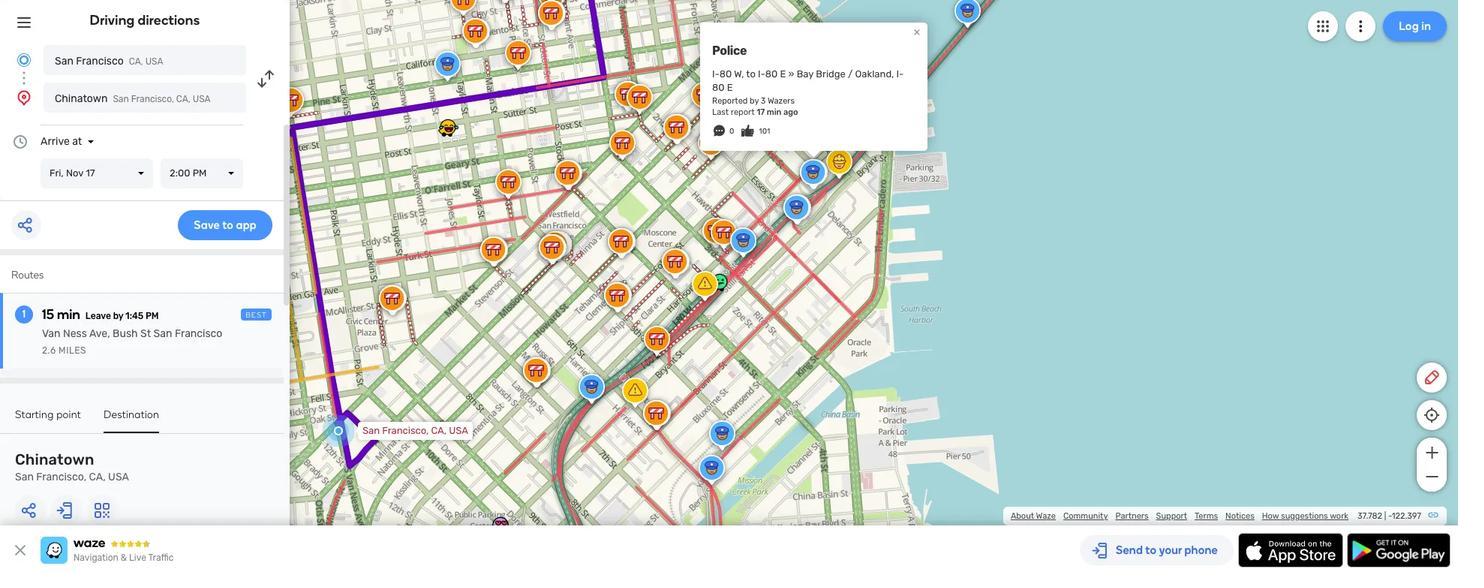 Task type: locate. For each thing, give the bounding box(es) containing it.
17
[[757, 107, 765, 117], [86, 167, 95, 179]]

work
[[1331, 511, 1349, 521]]

17 right nov
[[86, 167, 95, 179]]

arrive at
[[41, 135, 82, 148]]

×
[[914, 24, 921, 39]]

1 vertical spatial pm
[[146, 311, 159, 321]]

&
[[121, 553, 127, 563]]

2:00 pm
[[170, 167, 207, 179]]

15 min leave by 1:45 pm
[[42, 306, 159, 323]]

pm right 2:00
[[193, 167, 207, 179]]

min
[[767, 107, 782, 117], [57, 306, 80, 323]]

0 horizontal spatial by
[[113, 311, 123, 321]]

by left the 1:45
[[113, 311, 123, 321]]

0
[[730, 127, 735, 136]]

about
[[1011, 511, 1035, 521]]

1 horizontal spatial pm
[[193, 167, 207, 179]]

san francisco, ca, usa
[[363, 425, 469, 436]]

2 horizontal spatial francisco,
[[382, 425, 429, 436]]

how suggestions work link
[[1263, 511, 1349, 521]]

i- right to on the top of the page
[[758, 68, 766, 79]]

1 horizontal spatial min
[[767, 107, 782, 117]]

17 down 3 at right
[[757, 107, 765, 117]]

1 horizontal spatial francisco
[[175, 327, 223, 340]]

17 inside i-80 w, to i-80 e » bay bridge / oakland, i- 80 e reported by 3 wazers last report 17 min ago
[[757, 107, 765, 117]]

navigation & live traffic
[[74, 553, 174, 563]]

report
[[731, 107, 755, 117]]

san francisco ca, usa
[[55, 55, 163, 68]]

driving
[[90, 12, 135, 29]]

pm
[[193, 167, 207, 179], [146, 311, 159, 321]]

0 horizontal spatial francisco,
[[36, 471, 86, 484]]

1 vertical spatial francisco,
[[382, 425, 429, 436]]

1 horizontal spatial 17
[[757, 107, 765, 117]]

0 vertical spatial francisco,
[[131, 94, 174, 104]]

37.782 | -122.397
[[1358, 511, 1422, 521]]

navigation
[[74, 553, 119, 563]]

francisco down driving
[[76, 55, 124, 68]]

traffic
[[148, 553, 174, 563]]

3
[[761, 96, 766, 106]]

0 vertical spatial pm
[[193, 167, 207, 179]]

i-
[[713, 68, 720, 79], [758, 68, 766, 79], [897, 68, 904, 79]]

0 vertical spatial min
[[767, 107, 782, 117]]

e up 'reported'
[[727, 82, 733, 93]]

1 vertical spatial chinatown
[[15, 450, 94, 469]]

1 horizontal spatial e
[[780, 68, 786, 79]]

pm right the 1:45
[[146, 311, 159, 321]]

chinatown
[[55, 92, 108, 105], [15, 450, 94, 469]]

1 vertical spatial by
[[113, 311, 123, 321]]

»
[[789, 68, 795, 79]]

1 horizontal spatial by
[[750, 96, 759, 106]]

suggestions
[[1282, 511, 1329, 521]]

1
[[22, 308, 26, 321]]

3 i- from the left
[[897, 68, 904, 79]]

usa
[[145, 56, 163, 67], [193, 94, 211, 104], [449, 425, 469, 436], [108, 471, 129, 484]]

pencil image
[[1424, 369, 1442, 387]]

community link
[[1064, 511, 1109, 521]]

2 i- from the left
[[758, 68, 766, 79]]

80
[[720, 68, 732, 79], [766, 68, 778, 79], [713, 82, 725, 93]]

community
[[1064, 511, 1109, 521]]

0 horizontal spatial francisco
[[76, 55, 124, 68]]

1:45
[[125, 311, 144, 321]]

partners
[[1116, 511, 1149, 521]]

chinatown up the at
[[55, 92, 108, 105]]

nov
[[66, 167, 83, 179]]

0 vertical spatial e
[[780, 68, 786, 79]]

ca,
[[129, 56, 143, 67], [176, 94, 191, 104], [431, 425, 447, 436], [89, 471, 106, 484]]

chinatown san francisco, ca, usa
[[55, 92, 211, 105], [15, 450, 129, 484]]

clock image
[[11, 133, 29, 151]]

e left »
[[780, 68, 786, 79]]

1 horizontal spatial i-
[[758, 68, 766, 79]]

min inside i-80 w, to i-80 e » bay bridge / oakland, i- 80 e reported by 3 wazers last report 17 min ago
[[767, 107, 782, 117]]

min down wazers
[[767, 107, 782, 117]]

0 horizontal spatial i-
[[713, 68, 720, 79]]

about waze community partners support terms notices how suggestions work
[[1011, 511, 1349, 521]]

0 horizontal spatial pm
[[146, 311, 159, 321]]

i- right oakland,
[[897, 68, 904, 79]]

by
[[750, 96, 759, 106], [113, 311, 123, 321]]

ca, inside san francisco ca, usa
[[129, 56, 143, 67]]

waze
[[1037, 511, 1056, 521]]

0 horizontal spatial e
[[727, 82, 733, 93]]

chinatown san francisco, ca, usa down san francisco ca, usa
[[55, 92, 211, 105]]

1 vertical spatial 17
[[86, 167, 95, 179]]

bridge
[[816, 68, 846, 79]]

0 vertical spatial by
[[750, 96, 759, 106]]

leave
[[85, 311, 111, 321]]

van ness ave, bush st san francisco 2.6 miles
[[42, 327, 223, 356]]

0 horizontal spatial min
[[57, 306, 80, 323]]

ago
[[784, 107, 799, 117]]

francisco,
[[131, 94, 174, 104], [382, 425, 429, 436], [36, 471, 86, 484]]

0 vertical spatial 17
[[757, 107, 765, 117]]

ave,
[[89, 327, 110, 340]]

bay
[[797, 68, 814, 79]]

101
[[759, 127, 771, 136]]

francisco
[[76, 55, 124, 68], [175, 327, 223, 340]]

min up ness
[[57, 306, 80, 323]]

location image
[[15, 89, 33, 107]]

partners link
[[1116, 511, 1149, 521]]

1 vertical spatial francisco
[[175, 327, 223, 340]]

link image
[[1428, 509, 1440, 521]]

1 vertical spatial min
[[57, 306, 80, 323]]

destination
[[104, 408, 159, 421]]

francisco right st
[[175, 327, 223, 340]]

by left 3 at right
[[750, 96, 759, 106]]

0 vertical spatial francisco
[[76, 55, 124, 68]]

e
[[780, 68, 786, 79], [727, 82, 733, 93]]

1 vertical spatial e
[[727, 82, 733, 93]]

2 horizontal spatial i-
[[897, 68, 904, 79]]

police
[[713, 43, 747, 58]]

chinatown san francisco, ca, usa down point
[[15, 450, 129, 484]]

37.782
[[1358, 511, 1383, 521]]

routes
[[11, 269, 44, 282]]

san
[[55, 55, 74, 68], [113, 94, 129, 104], [154, 327, 172, 340], [363, 425, 380, 436], [15, 471, 34, 484]]

i- left 'w,'
[[713, 68, 720, 79]]

0 horizontal spatial 17
[[86, 167, 95, 179]]

usa inside san francisco ca, usa
[[145, 56, 163, 67]]

chinatown down starting point button
[[15, 450, 94, 469]]



Task type: vqa. For each thing, say whether or not it's contained in the screenshot.
Starting
yes



Task type: describe. For each thing, give the bounding box(es) containing it.
ness
[[63, 327, 87, 340]]

w,
[[734, 68, 744, 79]]

/
[[848, 68, 853, 79]]

san inside van ness ave, bush st san francisco 2.6 miles
[[154, 327, 172, 340]]

pm inside "list box"
[[193, 167, 207, 179]]

15
[[42, 306, 54, 323]]

i-80 w, to i-80 e » bay bridge / oakland, i- 80 e reported by 3 wazers last report 17 min ago
[[713, 68, 904, 117]]

van
[[42, 327, 61, 340]]

live
[[129, 553, 146, 563]]

80 left 'w,'
[[720, 68, 732, 79]]

-
[[1389, 511, 1393, 521]]

zoom in image
[[1423, 444, 1442, 462]]

80 left »
[[766, 68, 778, 79]]

by inside i-80 w, to i-80 e » bay bridge / oakland, i- 80 e reported by 3 wazers last report 17 min ago
[[750, 96, 759, 106]]

122.397
[[1393, 511, 1422, 521]]

francisco inside van ness ave, bush st san francisco 2.6 miles
[[175, 327, 223, 340]]

80 up 'reported'
[[713, 82, 725, 93]]

destination button
[[104, 408, 159, 433]]

directions
[[138, 12, 200, 29]]

reported
[[713, 96, 748, 106]]

support link
[[1157, 511, 1188, 521]]

about waze link
[[1011, 511, 1056, 521]]

0 vertical spatial chinatown san francisco, ca, usa
[[55, 92, 211, 105]]

terms
[[1195, 511, 1219, 521]]

pm inside 15 min leave by 1:45 pm
[[146, 311, 159, 321]]

notices
[[1226, 511, 1255, 521]]

1 vertical spatial chinatown san francisco, ca, usa
[[15, 450, 129, 484]]

2:00
[[170, 167, 190, 179]]

notices link
[[1226, 511, 1255, 521]]

2.6
[[42, 345, 56, 356]]

fri,
[[50, 167, 64, 179]]

last
[[713, 107, 729, 117]]

terms link
[[1195, 511, 1219, 521]]

arrive
[[41, 135, 70, 148]]

17 inside list box
[[86, 167, 95, 179]]

driving directions
[[90, 12, 200, 29]]

starting point
[[15, 408, 81, 421]]

0 vertical spatial chinatown
[[55, 92, 108, 105]]

starting point button
[[15, 408, 81, 432]]

fri, nov 17
[[50, 167, 95, 179]]

miles
[[59, 345, 86, 356]]

wazers
[[768, 96, 795, 106]]

support
[[1157, 511, 1188, 521]]

2 vertical spatial francisco,
[[36, 471, 86, 484]]

1 horizontal spatial francisco,
[[131, 94, 174, 104]]

1 i- from the left
[[713, 68, 720, 79]]

oakland,
[[856, 68, 895, 79]]

chinatown inside chinatown san francisco, ca, usa
[[15, 450, 94, 469]]

bush
[[113, 327, 138, 340]]

|
[[1385, 511, 1387, 521]]

st
[[140, 327, 151, 340]]

by inside 15 min leave by 1:45 pm
[[113, 311, 123, 321]]

to
[[747, 68, 756, 79]]

× link
[[911, 24, 924, 39]]

point
[[56, 408, 81, 421]]

fri, nov 17 list box
[[41, 158, 153, 188]]

2:00 pm list box
[[161, 158, 243, 188]]

how
[[1263, 511, 1280, 521]]

at
[[72, 135, 82, 148]]

starting
[[15, 408, 54, 421]]

best
[[246, 311, 267, 320]]

zoom out image
[[1423, 468, 1442, 486]]

current location image
[[15, 51, 33, 69]]

x image
[[11, 541, 29, 559]]



